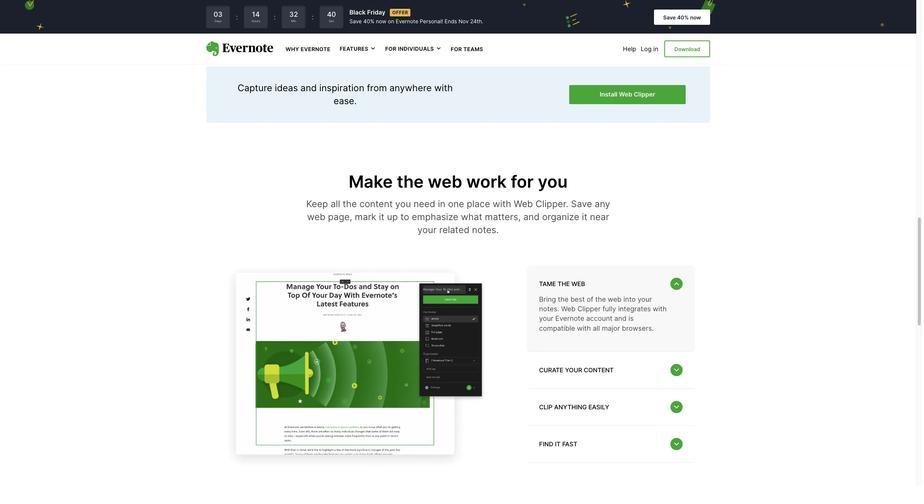 Task type: vqa. For each thing, say whether or not it's contained in the screenshot.
Contact
no



Task type: locate. For each thing, give the bounding box(es) containing it.
features button
[[340, 45, 376, 53]]

work
[[467, 171, 507, 192]]

1 vertical spatial web
[[514, 199, 533, 210]]

it right find
[[555, 441, 561, 448]]

1 horizontal spatial web
[[561, 305, 576, 313]]

nov
[[459, 18, 469, 25]]

what
[[461, 212, 483, 223]]

0 vertical spatial notes.
[[472, 224, 499, 236]]

for left individuals
[[385, 46, 397, 52]]

and down clipper.
[[524, 212, 540, 223]]

0 horizontal spatial notes.
[[472, 224, 499, 236]]

1 horizontal spatial for
[[451, 46, 462, 52]]

web up best
[[572, 280, 585, 288]]

the up page,
[[343, 199, 357, 210]]

integrates
[[618, 305, 651, 313]]

your right curate at the right of the page
[[565, 367, 582, 374]]

1 horizontal spatial save
[[571, 199, 592, 210]]

web right install
[[619, 91, 633, 98]]

related
[[439, 224, 470, 236]]

why evernote link
[[286, 45, 331, 53]]

web
[[619, 91, 633, 98], [514, 199, 533, 210], [561, 305, 576, 313]]

1 horizontal spatial :
[[274, 13, 276, 21]]

save down black on the left top of page
[[350, 18, 362, 25]]

1 vertical spatial clipper
[[578, 305, 601, 313]]

0 horizontal spatial all
[[331, 199, 340, 210]]

your down the emphasize
[[418, 224, 437, 236]]

now for save 40% now
[[690, 14, 701, 21]]

for inside the for teams link
[[451, 46, 462, 52]]

you up to
[[396, 199, 411, 210]]

: left 40 sec
[[312, 13, 314, 21]]

2 vertical spatial evernote
[[556, 315, 585, 323]]

it left near
[[582, 212, 588, 223]]

for individuals
[[385, 46, 434, 52]]

curate
[[539, 367, 564, 374]]

0 horizontal spatial you
[[396, 199, 411, 210]]

clip anything easily
[[539, 404, 610, 411]]

install web clipper
[[600, 91, 656, 98]]

0 horizontal spatial :
[[236, 13, 238, 21]]

1 horizontal spatial in
[[654, 45, 659, 53]]

0 vertical spatial content
[[360, 199, 393, 210]]

the left best
[[558, 296, 569, 304]]

save left 'any'
[[571, 199, 592, 210]]

now left on
[[376, 18, 387, 25]]

1 vertical spatial in
[[438, 199, 446, 210]]

2 horizontal spatial evernote
[[556, 315, 585, 323]]

evernote up 'compatible'
[[556, 315, 585, 323]]

log
[[641, 45, 652, 53]]

your inside keep all the content you need in one place with web clipper. save any web page, mark it up to emphasize what matters, and organize it near your related notes.
[[418, 224, 437, 236]]

1 horizontal spatial notes.
[[539, 305, 559, 313]]

0 horizontal spatial and
[[301, 83, 317, 94]]

0 horizontal spatial content
[[360, 199, 393, 210]]

inspiration
[[319, 83, 365, 94]]

web down best
[[561, 305, 576, 313]]

1 vertical spatial content
[[584, 367, 614, 374]]

and right the ideas
[[301, 83, 317, 94]]

32
[[290, 10, 298, 18]]

2 vertical spatial and
[[615, 315, 627, 323]]

notes. down bring
[[539, 305, 559, 313]]

now up download link
[[690, 14, 701, 21]]

14
[[252, 10, 260, 18]]

in right the log
[[654, 45, 659, 53]]

0 horizontal spatial for
[[385, 46, 397, 52]]

evernote inside the "bring the best of the web into your notes. web clipper fully integrates with your evernote account and is compatible with all major browsers."
[[556, 315, 585, 323]]

curate your content
[[539, 367, 614, 374]]

all up page,
[[331, 199, 340, 210]]

1 vertical spatial evernote
[[301, 46, 331, 52]]

log in
[[641, 45, 659, 53]]

and left is
[[615, 315, 627, 323]]

for inside for individuals button
[[385, 46, 397, 52]]

the for bring
[[558, 296, 569, 304]]

2 horizontal spatial :
[[312, 13, 314, 21]]

matters,
[[485, 212, 521, 223]]

easily
[[589, 404, 610, 411]]

web inside keep all the content you need in one place with web clipper. save any web page, mark it up to emphasize what matters, and organize it near your related notes.
[[307, 212, 326, 223]]

clipper inside the "bring the best of the web into your notes. web clipper fully integrates with your evernote account and is compatible with all major browsers."
[[578, 305, 601, 313]]

evernote right why
[[301, 46, 331, 52]]

40% up download link
[[677, 14, 689, 21]]

emphasize
[[412, 212, 459, 223]]

all inside keep all the content you need in one place with web clipper. save any web page, mark it up to emphasize what matters, and organize it near your related notes.
[[331, 199, 340, 210]]

bookmarks feature of evernote webclipper image
[[512, 0, 711, 18]]

web down the keep
[[307, 212, 326, 223]]

2 vertical spatial web
[[561, 305, 576, 313]]

0 horizontal spatial clipper
[[578, 305, 601, 313]]

: left 14 hours
[[236, 13, 238, 21]]

40%
[[677, 14, 689, 21], [363, 18, 375, 25]]

1 horizontal spatial content
[[584, 367, 614, 374]]

in
[[654, 45, 659, 53], [438, 199, 446, 210]]

it left 'up'
[[379, 212, 385, 223]]

save
[[664, 14, 676, 21], [350, 18, 362, 25], [571, 199, 592, 210]]

with right anywhere
[[435, 83, 453, 94]]

3 : from the left
[[312, 13, 314, 21]]

clip
[[539, 404, 553, 411]]

evernote inside why evernote link
[[301, 46, 331, 52]]

2 horizontal spatial save
[[664, 14, 676, 21]]

and inside the "bring the best of the web into your notes. web clipper fully integrates with your evernote account and is compatible with all major browsers."
[[615, 315, 627, 323]]

any
[[595, 199, 610, 210]]

2 horizontal spatial and
[[615, 315, 627, 323]]

web inside the "bring the best of the web into your notes. web clipper fully integrates with your evernote account and is compatible with all major browsers."
[[561, 305, 576, 313]]

clipper down 'of'
[[578, 305, 601, 313]]

1 vertical spatial and
[[524, 212, 540, 223]]

all down account
[[593, 325, 600, 333]]

0 vertical spatial web
[[619, 91, 633, 98]]

save up download link
[[664, 14, 676, 21]]

clipper
[[634, 91, 656, 98], [578, 305, 601, 313]]

mark
[[355, 212, 377, 223]]

min
[[291, 19, 296, 23]]

with down account
[[577, 325, 591, 333]]

1 horizontal spatial evernote
[[396, 18, 419, 25]]

hours
[[252, 19, 260, 23]]

you up clipper.
[[538, 171, 568, 192]]

content up easily
[[584, 367, 614, 374]]

in up the emphasize
[[438, 199, 446, 210]]

1 horizontal spatial now
[[690, 14, 701, 21]]

with up matters,
[[493, 199, 511, 210]]

0 vertical spatial you
[[538, 171, 568, 192]]

content up mark
[[360, 199, 393, 210]]

into
[[624, 296, 636, 304]]

notes.
[[472, 224, 499, 236], [539, 305, 559, 313]]

the up need
[[397, 171, 424, 192]]

content
[[360, 199, 393, 210], [584, 367, 614, 374]]

keep all the content you need in one place with web clipper. save any web page, mark it up to emphasize what matters, and organize it near your related notes.
[[306, 199, 610, 236]]

the inside keep all the content you need in one place with web clipper. save any web page, mark it up to emphasize what matters, and organize it near your related notes.
[[343, 199, 357, 210]]

1 horizontal spatial clipper
[[634, 91, 656, 98]]

0 vertical spatial in
[[654, 45, 659, 53]]

the right the tame
[[558, 280, 570, 288]]

1 vertical spatial notes.
[[539, 305, 559, 313]]

offer
[[392, 9, 408, 15]]

:
[[236, 13, 238, 21], [274, 13, 276, 21], [312, 13, 314, 21]]

notes. inside keep all the content you need in one place with web clipper. save any web page, mark it up to emphasize what matters, and organize it near your related notes.
[[472, 224, 499, 236]]

make the web work for you
[[349, 171, 568, 192]]

for individuals button
[[385, 45, 442, 53]]

evernote logo image
[[206, 41, 274, 56]]

you
[[538, 171, 568, 192], [396, 199, 411, 210]]

major
[[602, 325, 620, 333]]

evernote down offer
[[396, 18, 419, 25]]

notes. down the what on the top of the page
[[472, 224, 499, 236]]

now for save 40% now on evernote personal! ends nov 24th.
[[376, 18, 387, 25]]

2 : from the left
[[274, 13, 276, 21]]

0 vertical spatial all
[[331, 199, 340, 210]]

save 40% now link
[[654, 9, 711, 25]]

page,
[[328, 212, 352, 223]]

and
[[301, 83, 317, 94], [524, 212, 540, 223], [615, 315, 627, 323]]

1 vertical spatial you
[[396, 199, 411, 210]]

find it fast
[[539, 441, 578, 448]]

compatible
[[539, 325, 575, 333]]

0 vertical spatial and
[[301, 83, 317, 94]]

1 horizontal spatial 40%
[[677, 14, 689, 21]]

24th.
[[470, 18, 484, 25]]

fully
[[603, 305, 617, 313]]

and inside keep all the content you need in one place with web clipper. save any web page, mark it up to emphasize what matters, and organize it near your related notes.
[[524, 212, 540, 223]]

1 vertical spatial all
[[593, 325, 600, 333]]

40
[[327, 10, 336, 18]]

for left teams
[[451, 46, 462, 52]]

of
[[587, 296, 594, 304]]

the
[[397, 171, 424, 192], [343, 199, 357, 210], [558, 280, 570, 288], [558, 296, 569, 304], [596, 296, 606, 304]]

1 horizontal spatial all
[[593, 325, 600, 333]]

0 horizontal spatial evernote
[[301, 46, 331, 52]]

log in link
[[641, 45, 659, 53]]

2 horizontal spatial web
[[619, 91, 633, 98]]

all inside the "bring the best of the web into your notes. web clipper fully integrates with your evernote account and is compatible with all major browsers."
[[593, 325, 600, 333]]

: left the 32 min at top left
[[274, 13, 276, 21]]

1 horizontal spatial and
[[524, 212, 540, 223]]

0 horizontal spatial save
[[350, 18, 362, 25]]

ease.
[[334, 96, 357, 107]]

clipper right install
[[634, 91, 656, 98]]

save for save 40% now on evernote personal! ends nov 24th.
[[350, 18, 362, 25]]

all
[[331, 199, 340, 210], [593, 325, 600, 333]]

40% inside save 40% now link
[[677, 14, 689, 21]]

40% down black friday
[[363, 18, 375, 25]]

0 horizontal spatial web
[[514, 199, 533, 210]]

web inside the "bring the best of the web into your notes. web clipper fully integrates with your evernote account and is compatible with all major browsers."
[[608, 296, 622, 304]]

0 horizontal spatial 40%
[[363, 18, 375, 25]]

evernote
[[396, 18, 419, 25], [301, 46, 331, 52], [556, 315, 585, 323]]

web up fully
[[608, 296, 622, 304]]

0 vertical spatial evernote
[[396, 18, 419, 25]]

web down for
[[514, 199, 533, 210]]

near
[[590, 212, 610, 223]]

1 horizontal spatial you
[[538, 171, 568, 192]]

1 : from the left
[[236, 13, 238, 21]]

0 horizontal spatial now
[[376, 18, 387, 25]]

with
[[435, 83, 453, 94], [493, 199, 511, 210], [653, 305, 667, 313], [577, 325, 591, 333]]

web
[[428, 171, 462, 192], [307, 212, 326, 223], [572, 280, 585, 288], [608, 296, 622, 304]]

0 horizontal spatial in
[[438, 199, 446, 210]]



Task type: describe. For each thing, give the bounding box(es) containing it.
features
[[340, 46, 369, 52]]

for for for individuals
[[385, 46, 397, 52]]

individuals
[[398, 46, 434, 52]]

the for tame
[[558, 280, 570, 288]]

for for for teams
[[451, 46, 462, 52]]

fast
[[562, 441, 578, 448]]

is
[[629, 315, 634, 323]]

browsers.
[[622, 325, 654, 333]]

capture ideas and inspiration from anywhere with ease.
[[238, 83, 453, 107]]

for
[[511, 171, 534, 192]]

on
[[388, 18, 394, 25]]

ends
[[445, 18, 457, 25]]

days
[[215, 19, 222, 23]]

one
[[448, 199, 464, 210]]

why evernote
[[286, 46, 331, 52]]

40% for save 40% now
[[677, 14, 689, 21]]

best
[[571, 296, 585, 304]]

help
[[623, 45, 637, 53]]

install web clipper link
[[569, 85, 686, 104]]

40 sec
[[327, 10, 336, 23]]

need
[[414, 199, 436, 210]]

teams
[[464, 46, 483, 52]]

03 days
[[214, 10, 223, 23]]

web up one
[[428, 171, 462, 192]]

for teams link
[[451, 45, 483, 53]]

your up integrates at the right bottom
[[638, 296, 652, 304]]

download link
[[665, 40, 711, 57]]

14 hours
[[252, 10, 260, 23]]

with right integrates at the right bottom
[[653, 305, 667, 313]]

anywhere
[[390, 83, 432, 94]]

web capture evernote webclipper image
[[206, 258, 512, 471]]

to
[[401, 212, 409, 223]]

web inside keep all the content you need in one place with web clipper. save any web page, mark it up to emphasize what matters, and organize it near your related notes.
[[514, 199, 533, 210]]

tame
[[539, 280, 556, 288]]

notes. inside the "bring the best of the web into your notes. web clipper fully integrates with your evernote account and is compatible with all major browsers."
[[539, 305, 559, 313]]

your up 'compatible'
[[539, 315, 554, 323]]

03
[[214, 10, 223, 18]]

you inside keep all the content you need in one place with web clipper. save any web page, mark it up to emphasize what matters, and organize it near your related notes.
[[396, 199, 411, 210]]

make
[[349, 171, 393, 192]]

1 horizontal spatial it
[[555, 441, 561, 448]]

0 vertical spatial clipper
[[634, 91, 656, 98]]

bring
[[539, 296, 556, 304]]

why
[[286, 46, 299, 52]]

install
[[600, 91, 618, 98]]

32 min
[[290, 10, 298, 23]]

up
[[387, 212, 398, 223]]

for teams
[[451, 46, 483, 52]]

anything
[[555, 404, 587, 411]]

friday
[[367, 9, 386, 16]]

with inside capture ideas and inspiration from anywhere with ease.
[[435, 83, 453, 94]]

the for make
[[397, 171, 424, 192]]

keep
[[306, 199, 328, 210]]

black
[[350, 9, 366, 16]]

tame the web
[[539, 280, 585, 288]]

download
[[675, 46, 701, 52]]

save for save 40% now
[[664, 14, 676, 21]]

with inside keep all the content you need in one place with web clipper. save any web page, mark it up to emphasize what matters, and organize it near your related notes.
[[493, 199, 511, 210]]

2 horizontal spatial it
[[582, 212, 588, 223]]

the right 'of'
[[596, 296, 606, 304]]

save 40% now on evernote personal! ends nov 24th.
[[350, 18, 484, 25]]

place
[[467, 199, 490, 210]]

40% for save 40% now on evernote personal! ends nov 24th.
[[363, 18, 375, 25]]

0 horizontal spatial it
[[379, 212, 385, 223]]

personal!
[[420, 18, 443, 25]]

bring the best of the web into your notes. web clipper fully integrates with your evernote account and is compatible with all major browsers.
[[539, 296, 667, 333]]

account
[[587, 315, 613, 323]]

from
[[367, 83, 387, 94]]

help link
[[623, 45, 637, 53]]

clipper.
[[536, 199, 569, 210]]

content inside keep all the content you need in one place with web clipper. save any web page, mark it up to emphasize what matters, and organize it near your related notes.
[[360, 199, 393, 210]]

save inside keep all the content you need in one place with web clipper. save any web page, mark it up to emphasize what matters, and organize it near your related notes.
[[571, 199, 592, 210]]

organize
[[542, 212, 580, 223]]

black friday
[[350, 9, 386, 16]]

and inside capture ideas and inspiration from anywhere with ease.
[[301, 83, 317, 94]]

find
[[539, 441, 554, 448]]

save 40% now
[[664, 14, 701, 21]]

ideas
[[275, 83, 298, 94]]

capture
[[238, 83, 272, 94]]

sec
[[329, 19, 334, 23]]

in inside keep all the content you need in one place with web clipper. save any web page, mark it up to emphasize what matters, and organize it near your related notes.
[[438, 199, 446, 210]]



